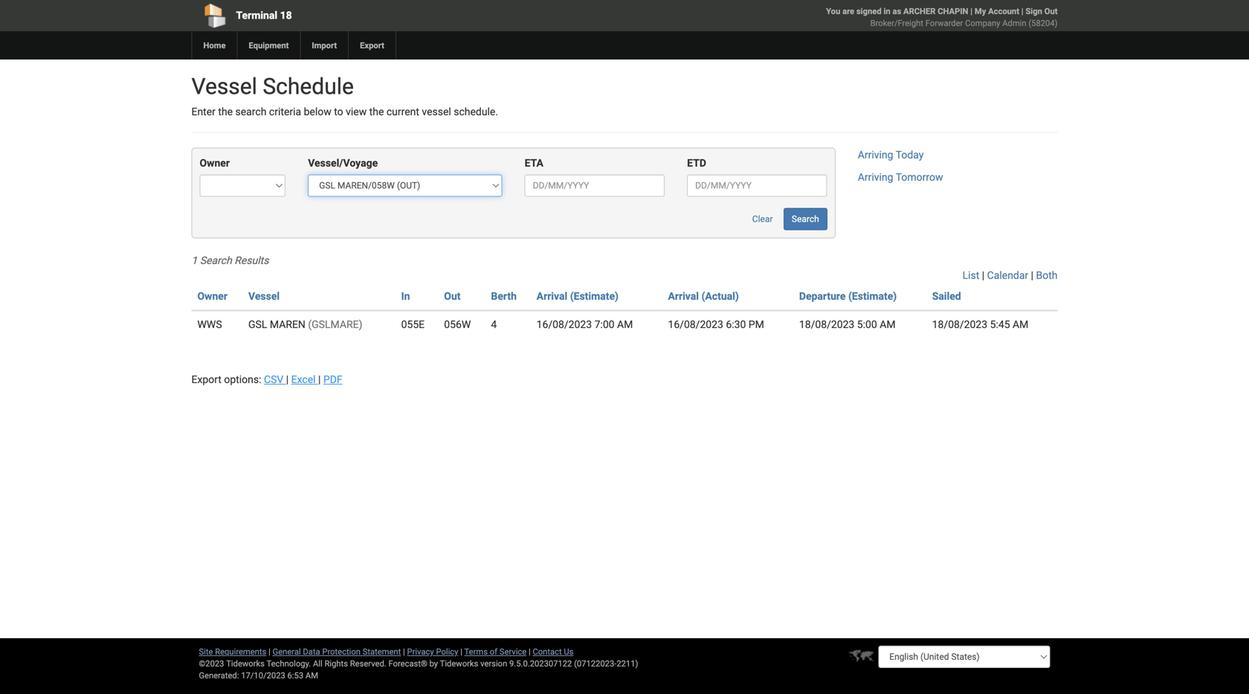Task type: locate. For each thing, give the bounding box(es) containing it.
my account link
[[975, 6, 1020, 16]]

owner up wws
[[198, 290, 228, 302]]

both link
[[1037, 269, 1058, 282]]

search right 1
[[200, 254, 232, 267]]

1 the from the left
[[218, 106, 233, 118]]

below
[[304, 106, 332, 118]]

16/08/2023 7:00 am
[[537, 318, 633, 331]]

export left options:
[[192, 373, 222, 386]]

requirements
[[215, 647, 267, 657]]

vessel inside vessel schedule enter the search criteria below to view the current vessel schedule.
[[192, 73, 257, 100]]

1 horizontal spatial export
[[360, 41, 385, 50]]

1 horizontal spatial search
[[792, 214, 820, 224]]

pdf
[[324, 373, 343, 386]]

export link
[[348, 31, 396, 60]]

results
[[235, 254, 269, 267]]

out up (58204)
[[1045, 6, 1058, 16]]

16/08/2023
[[537, 318, 592, 331], [668, 318, 724, 331]]

owner down enter
[[200, 157, 230, 169]]

vessel/voyage
[[308, 157, 378, 169]]

18/08/2023 down departure
[[800, 318, 855, 331]]

0 horizontal spatial search
[[200, 254, 232, 267]]

arriving for arriving tomorrow
[[858, 171, 894, 183]]

statement
[[363, 647, 401, 657]]

0 vertical spatial owner
[[200, 157, 230, 169]]

(estimate) up 5:00
[[849, 290, 897, 302]]

056w
[[444, 318, 471, 331]]

terms
[[465, 647, 488, 657]]

0 horizontal spatial (estimate)
[[570, 290, 619, 302]]

the right enter
[[218, 106, 233, 118]]

export down terminal 18 link
[[360, 41, 385, 50]]

1 vertical spatial arriving
[[858, 171, 894, 183]]

protection
[[322, 647, 361, 657]]

1 horizontal spatial (estimate)
[[849, 290, 897, 302]]

0 horizontal spatial arrival
[[537, 290, 568, 302]]

terminal
[[236, 9, 278, 22]]

2 arriving from the top
[[858, 171, 894, 183]]

(estimate) up 16/08/2023 7:00 am
[[570, 290, 619, 302]]

search
[[792, 214, 820, 224], [200, 254, 232, 267]]

owner link
[[198, 290, 228, 302]]

arrival up 16/08/2023 7:00 am
[[537, 290, 568, 302]]

7:00
[[595, 318, 615, 331]]

am right 5:45
[[1013, 318, 1029, 331]]

gsl
[[249, 318, 267, 331]]

out inside the you are signed in as archer chapin | my account | sign out broker/freight forwarder company admin (58204)
[[1045, 6, 1058, 16]]

am right 5:00
[[880, 318, 896, 331]]

in
[[401, 290, 410, 302]]

all
[[313, 659, 323, 668]]

0 horizontal spatial 18/08/2023
[[800, 318, 855, 331]]

2 18/08/2023 from the left
[[933, 318, 988, 331]]

1 horizontal spatial the
[[370, 106, 384, 118]]

18
[[280, 9, 292, 22]]

0 horizontal spatial export
[[192, 373, 222, 386]]

vessel up gsl
[[249, 290, 280, 302]]

account
[[989, 6, 1020, 16]]

berth
[[491, 290, 517, 302]]

1 (estimate) from the left
[[570, 290, 619, 302]]

0 horizontal spatial the
[[218, 106, 233, 118]]

arriving tomorrow link
[[858, 171, 944, 183]]

schedule
[[263, 73, 354, 100]]

arriving
[[858, 149, 894, 161], [858, 171, 894, 183]]

tomorrow
[[896, 171, 944, 183]]

6:53
[[288, 671, 304, 680]]

0 vertical spatial vessel
[[192, 73, 257, 100]]

1 vertical spatial vessel
[[249, 290, 280, 302]]

2 (estimate) from the left
[[849, 290, 897, 302]]

departure (estimate)
[[800, 290, 897, 302]]

arrival (actual) link
[[668, 290, 739, 302]]

the
[[218, 106, 233, 118], [370, 106, 384, 118]]

17/10/2023
[[241, 671, 286, 680]]

vessel up enter
[[192, 73, 257, 100]]

generated:
[[199, 671, 239, 680]]

you are signed in as archer chapin | my account | sign out broker/freight forwarder company admin (58204)
[[827, 6, 1058, 28]]

vessel link
[[249, 290, 280, 302]]

the right view
[[370, 106, 384, 118]]

am inside site requirements | general data protection statement | privacy policy | terms of service | contact us ©2023 tideworks technology. all rights reserved. forecast® by tideworks version 9.5.0.202307122 (07122023-2211) generated: 17/10/2023 6:53 am
[[306, 671, 318, 680]]

in
[[884, 6, 891, 16]]

(estimate)
[[570, 290, 619, 302], [849, 290, 897, 302]]

current
[[387, 106, 420, 118]]

1 vertical spatial export
[[192, 373, 222, 386]]

company
[[966, 18, 1001, 28]]

0 horizontal spatial 16/08/2023
[[537, 318, 592, 331]]

am down all on the left of page
[[306, 671, 318, 680]]

out
[[1045, 6, 1058, 16], [444, 290, 461, 302]]

055e
[[401, 318, 425, 331]]

(07122023-
[[574, 659, 617, 668]]

18/08/2023 for 18/08/2023 5:45 am
[[933, 318, 988, 331]]

1 horizontal spatial arrival
[[668, 290, 699, 302]]

|
[[971, 6, 973, 16], [1022, 6, 1024, 16], [983, 269, 985, 282], [1032, 269, 1034, 282], [286, 373, 289, 386], [318, 373, 321, 386], [269, 647, 271, 657], [403, 647, 405, 657], [461, 647, 463, 657], [529, 647, 531, 657]]

5:45
[[991, 318, 1011, 331]]

am right 7:00 at left
[[618, 318, 633, 331]]

4
[[491, 318, 497, 331]]

1 vertical spatial search
[[200, 254, 232, 267]]

| up forecast®
[[403, 647, 405, 657]]

0 horizontal spatial out
[[444, 290, 461, 302]]

technology.
[[267, 659, 311, 668]]

etd
[[688, 157, 707, 169]]

1 arrival from the left
[[537, 290, 568, 302]]

1 16/08/2023 from the left
[[537, 318, 592, 331]]

arrival
[[537, 290, 568, 302], [668, 290, 699, 302]]

©2023 tideworks
[[199, 659, 265, 668]]

16/08/2023 for 16/08/2023 6:30 pm
[[668, 318, 724, 331]]

arriving for arriving today
[[858, 149, 894, 161]]

arrival for arrival (estimate)
[[537, 290, 568, 302]]

2 16/08/2023 from the left
[[668, 318, 724, 331]]

terminal 18
[[236, 9, 292, 22]]

clear button
[[745, 208, 782, 230]]

export
[[360, 41, 385, 50], [192, 373, 222, 386]]

18/08/2023 down the sailed
[[933, 318, 988, 331]]

6:30
[[726, 318, 746, 331]]

1 vertical spatial out
[[444, 290, 461, 302]]

1 arriving from the top
[[858, 149, 894, 161]]

are
[[843, 6, 855, 16]]

| right list link
[[983, 269, 985, 282]]

pdf link
[[324, 373, 343, 386]]

arrival left the (actual)
[[668, 290, 699, 302]]

arrival for arrival (actual)
[[668, 290, 699, 302]]

of
[[490, 647, 498, 657]]

search right clear
[[792, 214, 820, 224]]

out link
[[444, 290, 461, 302]]

0 vertical spatial arriving
[[858, 149, 894, 161]]

1
[[192, 254, 197, 267]]

excel
[[291, 373, 316, 386]]

version
[[481, 659, 508, 668]]

excel link
[[291, 373, 318, 386]]

| left general
[[269, 647, 271, 657]]

1 horizontal spatial 16/08/2023
[[668, 318, 724, 331]]

0 vertical spatial export
[[360, 41, 385, 50]]

0 vertical spatial out
[[1045, 6, 1058, 16]]

16/08/2023 down arrival (estimate) link
[[537, 318, 592, 331]]

list
[[963, 269, 980, 282]]

sign
[[1026, 6, 1043, 16]]

18/08/2023 5:00 am
[[800, 318, 896, 331]]

equipment
[[249, 41, 289, 50]]

arrival (estimate) link
[[537, 290, 619, 302]]

in link
[[401, 290, 410, 302]]

1 horizontal spatial 18/08/2023
[[933, 318, 988, 331]]

chapin
[[938, 6, 969, 16]]

1 18/08/2023 from the left
[[800, 318, 855, 331]]

contact us link
[[533, 647, 574, 657]]

0 vertical spatial search
[[792, 214, 820, 224]]

2 arrival from the left
[[668, 290, 699, 302]]

calendar
[[988, 269, 1029, 282]]

| right csv
[[286, 373, 289, 386]]

today
[[896, 149, 924, 161]]

arriving down the arriving today
[[858, 171, 894, 183]]

1 horizontal spatial out
[[1045, 6, 1058, 16]]

2 the from the left
[[370, 106, 384, 118]]

9.5.0.202307122
[[510, 659, 572, 668]]

out up 056w
[[444, 290, 461, 302]]

arriving up "arriving tomorrow"
[[858, 149, 894, 161]]

arriving tomorrow
[[858, 171, 944, 183]]

16/08/2023 down arrival (actual)
[[668, 318, 724, 331]]



Task type: vqa. For each thing, say whether or not it's contained in the screenshot.
Generated:
yes



Task type: describe. For each thing, give the bounding box(es) containing it.
am for 18/08/2023 5:45 am
[[1013, 318, 1029, 331]]

search inside 1 search results list | calendar | both
[[200, 254, 232, 267]]

broker/freight
[[871, 18, 924, 28]]

vessel for vessel
[[249, 290, 280, 302]]

16/08/2023 for 16/08/2023 7:00 am
[[537, 318, 592, 331]]

enter
[[192, 106, 216, 118]]

vessel schedule enter the search criteria below to view the current vessel schedule.
[[192, 73, 499, 118]]

tideworks
[[440, 659, 479, 668]]

| left my on the right of page
[[971, 6, 973, 16]]

ETA text field
[[525, 174, 665, 197]]

admin
[[1003, 18, 1027, 28]]

as
[[893, 6, 902, 16]]

18/08/2023 for 18/08/2023 5:00 am
[[800, 318, 855, 331]]

am for 18/08/2023 5:00 am
[[880, 318, 896, 331]]

berth link
[[491, 290, 517, 302]]

site
[[199, 647, 213, 657]]

| left both 'link'
[[1032, 269, 1034, 282]]

(58204)
[[1029, 18, 1058, 28]]

vessel
[[422, 106, 451, 118]]

export for export options: csv | excel | pdf
[[192, 373, 222, 386]]

| left sign
[[1022, 6, 1024, 16]]

arriving today
[[858, 149, 924, 161]]

sailed link
[[933, 290, 962, 302]]

site requirements | general data protection statement | privacy policy | terms of service | contact us ©2023 tideworks technology. all rights reserved. forecast® by tideworks version 9.5.0.202307122 (07122023-2211) generated: 17/10/2023 6:53 am
[[199, 647, 639, 680]]

home link
[[192, 31, 237, 60]]

criteria
[[269, 106, 301, 118]]

search inside button
[[792, 214, 820, 224]]

maren
[[270, 318, 306, 331]]

options:
[[224, 373, 262, 386]]

terms of service link
[[465, 647, 527, 657]]

contact
[[533, 647, 562, 657]]

(estimate) for departure (estimate)
[[849, 290, 897, 302]]

1 vertical spatial owner
[[198, 290, 228, 302]]

you
[[827, 6, 841, 16]]

forecast®
[[389, 659, 428, 668]]

equipment link
[[237, 31, 300, 60]]

reserved.
[[350, 659, 387, 668]]

search
[[236, 106, 267, 118]]

vessel for vessel schedule enter the search criteria below to view the current vessel schedule.
[[192, 73, 257, 100]]

general data protection statement link
[[273, 647, 401, 657]]

ETD text field
[[688, 174, 828, 197]]

departure
[[800, 290, 846, 302]]

wws
[[198, 318, 222, 331]]

data
[[303, 647, 320, 657]]

home
[[203, 41, 226, 50]]

(gslmare)
[[308, 318, 363, 331]]

2211)
[[617, 659, 639, 668]]

eta
[[525, 157, 544, 169]]

view
[[346, 106, 367, 118]]

import link
[[300, 31, 348, 60]]

| up 9.5.0.202307122
[[529, 647, 531, 657]]

policy
[[436, 647, 459, 657]]

gsl maren (gslmare)
[[249, 318, 363, 331]]

site requirements link
[[199, 647, 267, 657]]

list link
[[963, 269, 980, 282]]

export options: csv | excel | pdf
[[192, 373, 343, 386]]

search button
[[784, 208, 828, 230]]

(estimate) for arrival (estimate)
[[570, 290, 619, 302]]

export for export
[[360, 41, 385, 50]]

arrival (estimate)
[[537, 290, 619, 302]]

(actual)
[[702, 290, 739, 302]]

terminal 18 link
[[192, 0, 540, 31]]

to
[[334, 106, 343, 118]]

signed
[[857, 6, 882, 16]]

my
[[975, 6, 987, 16]]

| left pdf
[[318, 373, 321, 386]]

csv link
[[264, 373, 286, 386]]

calendar link
[[988, 269, 1029, 282]]

archer
[[904, 6, 936, 16]]

schedule.
[[454, 106, 499, 118]]

clear
[[753, 214, 773, 224]]

rights
[[325, 659, 348, 668]]

arrival (actual)
[[668, 290, 739, 302]]

general
[[273, 647, 301, 657]]

import
[[312, 41, 337, 50]]

both
[[1037, 269, 1058, 282]]

sailed
[[933, 290, 962, 302]]

| up tideworks at the bottom left
[[461, 647, 463, 657]]

16/08/2023 6:30 pm
[[668, 318, 765, 331]]

am for 16/08/2023 7:00 am
[[618, 318, 633, 331]]

service
[[500, 647, 527, 657]]

1 search results list | calendar | both
[[192, 254, 1058, 282]]

18/08/2023 5:45 am
[[933, 318, 1029, 331]]

arriving today link
[[858, 149, 924, 161]]



